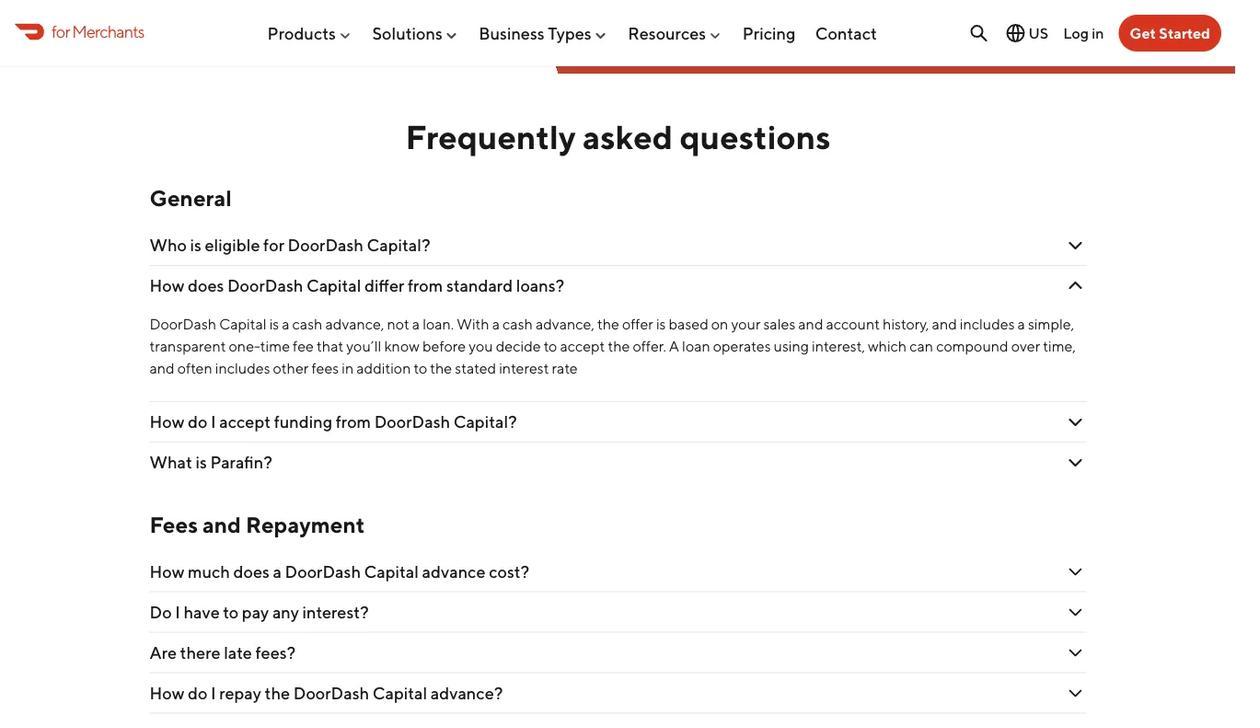 Task type: vqa. For each thing, say whether or not it's contained in the screenshot.
"repay"
yes



Task type: describe. For each thing, give the bounding box(es) containing it.
how does doordash capital differ from standard loans?
[[150, 276, 565, 296]]

get
[[1130, 24, 1157, 42]]

which
[[868, 338, 907, 355]]

decide
[[496, 338, 541, 355]]

loans?
[[516, 276, 565, 296]]

3 chevron down image from the top
[[1065, 452, 1087, 474]]

in inside 'doordash capital is a cash advance, not a loan. with a cash advance, the offer is based on your sales and account history, and includes a simple, transparent one-time fee that you'll know before you decide to accept the offer. a loan operates using interest, which can compound over time, and often includes other fees in addition to the stated interest rate'
[[342, 360, 354, 378]]

i for repay
[[211, 684, 216, 704]]

the right repay
[[265, 684, 290, 704]]

are
[[150, 643, 177, 663]]

with
[[457, 316, 490, 333]]

questions
[[680, 117, 831, 157]]

interest?
[[303, 603, 369, 623]]

how for how do i accept funding from doordash capital?
[[150, 413, 185, 432]]

you'll
[[346, 338, 382, 355]]

your
[[732, 316, 761, 333]]

rate
[[552, 360, 578, 378]]

asked
[[583, 117, 673, 157]]

doordash up how does doordash capital differ from standard loans?
[[288, 236, 364, 256]]

1 vertical spatial includes
[[215, 360, 270, 378]]

know
[[384, 338, 420, 355]]

us
[[1029, 24, 1049, 42]]

often
[[177, 360, 212, 378]]

1 vertical spatial i
[[175, 603, 180, 623]]

offer
[[622, 316, 654, 333]]

late
[[224, 643, 252, 663]]

1 vertical spatial for
[[263, 236, 284, 256]]

and left often
[[150, 360, 175, 378]]

resources link
[[628, 16, 723, 50]]

chevron down image for from
[[1065, 412, 1087, 434]]

how for how does doordash capital differ from standard loans?
[[150, 276, 185, 296]]

any
[[272, 603, 299, 623]]

how do i repay the doordash capital advance?
[[150, 684, 503, 704]]

using
[[774, 338, 809, 355]]

started
[[1160, 24, 1211, 42]]

much
[[188, 562, 230, 582]]

fees?
[[255, 643, 296, 663]]

advance
[[422, 562, 486, 582]]

doordash inside 'doordash capital is a cash advance, not a loan. with a cash advance, the offer is based on your sales and account history, and includes a simple, transparent one-time fee that you'll know before you decide to accept the offer. a loan operates using interest, which can compound over time, and often includes other fees in addition to the stated interest rate'
[[150, 316, 217, 333]]

a
[[669, 338, 680, 355]]

parafin?
[[210, 453, 272, 473]]

how much does a doordash capital advance cost?
[[150, 562, 530, 582]]

get started
[[1130, 24, 1211, 42]]

you
[[469, 338, 493, 355]]

solutions link
[[372, 16, 459, 50]]

and right fees
[[203, 512, 241, 538]]

and up the using
[[799, 316, 824, 333]]

log
[[1064, 24, 1089, 42]]

pricing link
[[743, 16, 796, 50]]

before
[[423, 338, 466, 355]]

capital inside 'doordash capital is a cash advance, not a loan. with a cash advance, the offer is based on your sales and account history, and includes a simple, transparent one-time fee that you'll know before you decide to accept the offer. a loan operates using interest, which can compound over time, and often includes other fees in addition to the stated interest rate'
[[219, 316, 267, 333]]

get started button
[[1119, 15, 1222, 52]]

addition
[[357, 360, 411, 378]]

cost?
[[489, 562, 530, 582]]

business types link
[[479, 16, 608, 50]]

pay
[[242, 603, 269, 623]]

simple,
[[1029, 316, 1075, 333]]

solutions
[[372, 23, 443, 43]]

time,
[[1043, 338, 1076, 355]]

1 horizontal spatial in
[[1092, 24, 1105, 42]]

business types
[[479, 23, 592, 43]]

0 vertical spatial for
[[52, 21, 70, 41]]

the down offer
[[608, 338, 630, 355]]

is right what
[[196, 453, 207, 473]]

do for accept
[[188, 413, 208, 432]]

capital left advance?
[[373, 684, 427, 704]]

chevron down image for loans?
[[1065, 275, 1087, 297]]

types
[[548, 23, 592, 43]]

general
[[150, 185, 232, 212]]

loan.
[[423, 316, 454, 333]]

loan
[[682, 338, 711, 355]]

who
[[150, 236, 187, 256]]

have
[[184, 603, 220, 623]]

based
[[669, 316, 709, 333]]

doordash down addition
[[374, 413, 450, 432]]

a right with
[[492, 316, 500, 333]]

contact
[[816, 23, 877, 43]]

chevron down image for cost?
[[1065, 561, 1087, 583]]

capital left "advance" at the bottom of page
[[364, 562, 419, 582]]

chevron down image for advance?
[[1065, 683, 1087, 705]]

repay
[[219, 684, 262, 704]]

other
[[273, 360, 309, 378]]

what
[[150, 453, 192, 473]]

time
[[260, 338, 290, 355]]

fees
[[150, 512, 198, 538]]

there
[[180, 643, 221, 663]]

doordash up interest?
[[285, 562, 361, 582]]

for merchants
[[52, 21, 144, 41]]



Task type: locate. For each thing, give the bounding box(es) containing it.
interest
[[499, 360, 549, 378]]

i right do at the bottom left of page
[[175, 603, 180, 623]]

a
[[282, 316, 290, 333], [412, 316, 420, 333], [492, 316, 500, 333], [1018, 316, 1026, 333], [273, 562, 282, 582]]

for right eligible
[[263, 236, 284, 256]]

for left merchants
[[52, 21, 70, 41]]

who is eligible for doordash capital?
[[150, 236, 431, 256]]

capital? up differ
[[367, 236, 431, 256]]

1 horizontal spatial from
[[408, 276, 443, 296]]

0 vertical spatial from
[[408, 276, 443, 296]]

cash up 'fee'
[[292, 316, 323, 333]]

1 advance, from the left
[[325, 316, 384, 333]]

1 chevron down image from the top
[[1065, 235, 1087, 257]]

and up can on the top of page
[[932, 316, 957, 333]]

1 horizontal spatial does
[[234, 562, 270, 582]]

contact link
[[816, 16, 877, 50]]

offer.
[[633, 338, 666, 355]]

how down are
[[150, 684, 185, 704]]

do
[[188, 413, 208, 432], [188, 684, 208, 704]]

for merchants link
[[15, 19, 144, 44]]

0 horizontal spatial for
[[52, 21, 70, 41]]

from
[[408, 276, 443, 296], [336, 413, 371, 432]]

products
[[267, 23, 336, 43]]

are there late fees?
[[150, 643, 299, 663]]

doordash down fees?
[[293, 684, 369, 704]]

advance, up you'll
[[325, 316, 384, 333]]

chevron down image for any
[[1065, 602, 1087, 624]]

a up any
[[273, 562, 282, 582]]

sales
[[764, 316, 796, 333]]

account
[[826, 316, 880, 333]]

in
[[1092, 24, 1105, 42], [342, 360, 354, 378]]

differ
[[365, 276, 405, 296]]

capital up one-
[[219, 316, 267, 333]]

from for differ
[[408, 276, 443, 296]]

0 vertical spatial chevron down image
[[1065, 275, 1087, 297]]

doordash down who is eligible for doordash capital?
[[227, 276, 303, 296]]

the
[[598, 316, 620, 333], [608, 338, 630, 355], [430, 360, 452, 378], [265, 684, 290, 704]]

in right the log
[[1092, 24, 1105, 42]]

0 vertical spatial in
[[1092, 24, 1105, 42]]

0 horizontal spatial capital?
[[367, 236, 431, 256]]

accept
[[560, 338, 605, 355], [219, 413, 271, 432]]

2 how from the top
[[150, 413, 185, 432]]

2 chevron down image from the top
[[1065, 561, 1087, 583]]

2 chevron down image from the top
[[1065, 412, 1087, 434]]

capital
[[307, 276, 361, 296], [219, 316, 267, 333], [364, 562, 419, 582], [373, 684, 427, 704]]

standard
[[446, 276, 513, 296]]

globe line image
[[1005, 22, 1027, 44]]

one-
[[229, 338, 260, 355]]

is right the who
[[190, 236, 202, 256]]

pricing
[[743, 23, 796, 43]]

log in link
[[1064, 24, 1105, 42]]

1 vertical spatial does
[[234, 562, 270, 582]]

1 vertical spatial to
[[414, 360, 427, 378]]

1 vertical spatial from
[[336, 413, 371, 432]]

over
[[1012, 338, 1041, 355]]

2 vertical spatial to
[[223, 603, 239, 623]]

how up do at the bottom left of page
[[150, 562, 185, 582]]

the left offer
[[598, 316, 620, 333]]

0 vertical spatial do
[[188, 413, 208, 432]]

1 horizontal spatial cash
[[503, 316, 533, 333]]

i for accept
[[211, 413, 216, 432]]

how up what
[[150, 413, 185, 432]]

the down before
[[430, 360, 452, 378]]

2 vertical spatial chevron down image
[[1065, 683, 1087, 705]]

funding
[[274, 413, 333, 432]]

0 horizontal spatial advance,
[[325, 316, 384, 333]]

to up rate
[[544, 338, 557, 355]]

0 vertical spatial does
[[188, 276, 224, 296]]

1 do from the top
[[188, 413, 208, 432]]

frequently
[[406, 117, 576, 157]]

1 horizontal spatial for
[[263, 236, 284, 256]]

products link
[[267, 16, 353, 50]]

doordash capital is a cash advance, not a loan. with a cash advance, the offer is based on your sales and account history, and includes a simple, transparent one-time fee that you'll know before you decide to accept the offer. a loan operates using interest, which can compound over time, and often includes other fees in addition to the stated interest rate
[[150, 316, 1076, 378]]

1 how from the top
[[150, 276, 185, 296]]

1 vertical spatial capital?
[[454, 413, 517, 432]]

i up what is parafin?
[[211, 413, 216, 432]]

accept inside 'doordash capital is a cash advance, not a loan. with a cash advance, the offer is based on your sales and account history, and includes a simple, transparent one-time fee that you'll know before you decide to accept the offer. a loan operates using interest, which can compound over time, and often includes other fees in addition to the stated interest rate'
[[560, 338, 605, 355]]

accept up rate
[[560, 338, 605, 355]]

fees and repayment
[[150, 512, 365, 538]]

can
[[910, 338, 934, 355]]

stated
[[455, 360, 496, 378]]

0 horizontal spatial from
[[336, 413, 371, 432]]

does down eligible
[[188, 276, 224, 296]]

from up loan.
[[408, 276, 443, 296]]

how for how much does a doordash capital advance cost?
[[150, 562, 185, 582]]

1 horizontal spatial to
[[414, 360, 427, 378]]

1 horizontal spatial capital?
[[454, 413, 517, 432]]

does up pay
[[234, 562, 270, 582]]

0 horizontal spatial includes
[[215, 360, 270, 378]]

do up what is parafin?
[[188, 413, 208, 432]]

2 vertical spatial i
[[211, 684, 216, 704]]

fee
[[293, 338, 314, 355]]

resources
[[628, 23, 706, 43]]

0 horizontal spatial does
[[188, 276, 224, 296]]

does
[[188, 276, 224, 296], [234, 562, 270, 582]]

frequently asked questions
[[406, 117, 831, 157]]

how down the who
[[150, 276, 185, 296]]

2 advance, from the left
[[536, 316, 595, 333]]

compound
[[937, 338, 1009, 355]]

1 vertical spatial chevron down image
[[1065, 561, 1087, 583]]

1 vertical spatial do
[[188, 684, 208, 704]]

2 do from the top
[[188, 684, 208, 704]]

4 chevron down image from the top
[[1065, 602, 1087, 624]]

a up over
[[1018, 316, 1026, 333]]

1 cash from the left
[[292, 316, 323, 333]]

on
[[712, 316, 729, 333]]

cash
[[292, 316, 323, 333], [503, 316, 533, 333]]

in right the 'fees'
[[342, 360, 354, 378]]

a up time
[[282, 316, 290, 333]]

from right 'funding'
[[336, 413, 371, 432]]

from for funding
[[336, 413, 371, 432]]

0 horizontal spatial accept
[[219, 413, 271, 432]]

is up time
[[269, 316, 279, 333]]

1 horizontal spatial accept
[[560, 338, 605, 355]]

eligible
[[205, 236, 260, 256]]

doordash up transparent
[[150, 316, 217, 333]]

0 vertical spatial i
[[211, 413, 216, 432]]

1 horizontal spatial includes
[[960, 316, 1015, 333]]

1 vertical spatial in
[[342, 360, 354, 378]]

how
[[150, 276, 185, 296], [150, 413, 185, 432], [150, 562, 185, 582], [150, 684, 185, 704]]

0 horizontal spatial to
[[223, 603, 239, 623]]

chevron down image
[[1065, 235, 1087, 257], [1065, 412, 1087, 434], [1065, 452, 1087, 474], [1065, 602, 1087, 624], [1065, 642, 1087, 664]]

doordash
[[288, 236, 364, 256], [227, 276, 303, 296], [150, 316, 217, 333], [374, 413, 450, 432], [285, 562, 361, 582], [293, 684, 369, 704]]

log in
[[1064, 24, 1105, 42]]

5 chevron down image from the top
[[1065, 642, 1087, 664]]

to down know
[[414, 360, 427, 378]]

that
[[317, 338, 344, 355]]

chevron down image for capital?
[[1065, 235, 1087, 257]]

0 vertical spatial accept
[[560, 338, 605, 355]]

repayment
[[246, 512, 365, 538]]

what is parafin?
[[150, 453, 272, 473]]

capital? down stated
[[454, 413, 517, 432]]

1 horizontal spatial advance,
[[536, 316, 595, 333]]

operates
[[713, 338, 771, 355]]

history,
[[883, 316, 930, 333]]

do
[[150, 603, 172, 623]]

to left pay
[[223, 603, 239, 623]]

capital left differ
[[307, 276, 361, 296]]

advance, up rate
[[536, 316, 595, 333]]

includes up compound
[[960, 316, 1015, 333]]

fees
[[312, 360, 339, 378]]

1 vertical spatial accept
[[219, 413, 271, 432]]

how for how do i repay the doordash capital advance?
[[150, 684, 185, 704]]

how do i accept funding from doordash capital?
[[150, 413, 517, 432]]

3 chevron down image from the top
[[1065, 683, 1087, 705]]

for
[[52, 21, 70, 41], [263, 236, 284, 256]]

chevron down image
[[1065, 275, 1087, 297], [1065, 561, 1087, 583], [1065, 683, 1087, 705]]

includes down one-
[[215, 360, 270, 378]]

i left repay
[[211, 684, 216, 704]]

merchants
[[72, 21, 144, 41]]

0 horizontal spatial cash
[[292, 316, 323, 333]]

4 how from the top
[[150, 684, 185, 704]]

0 vertical spatial capital?
[[367, 236, 431, 256]]

advance?
[[431, 684, 503, 704]]

do for repay
[[188, 684, 208, 704]]

business
[[479, 23, 545, 43]]

0 vertical spatial to
[[544, 338, 557, 355]]

transparent
[[150, 338, 226, 355]]

2 cash from the left
[[503, 316, 533, 333]]

to
[[544, 338, 557, 355], [414, 360, 427, 378], [223, 603, 239, 623]]

1 chevron down image from the top
[[1065, 275, 1087, 297]]

is right offer
[[656, 316, 666, 333]]

accept up parafin?
[[219, 413, 271, 432]]

cash up decide
[[503, 316, 533, 333]]

is
[[190, 236, 202, 256], [269, 316, 279, 333], [656, 316, 666, 333], [196, 453, 207, 473]]

3 how from the top
[[150, 562, 185, 582]]

and
[[799, 316, 824, 333], [932, 316, 957, 333], [150, 360, 175, 378], [203, 512, 241, 538]]

not
[[387, 316, 410, 333]]

0 vertical spatial includes
[[960, 316, 1015, 333]]

0 horizontal spatial in
[[342, 360, 354, 378]]

do down there
[[188, 684, 208, 704]]

advance,
[[325, 316, 384, 333], [536, 316, 595, 333]]

do i have to pay any interest?
[[150, 603, 369, 623]]

interest,
[[812, 338, 865, 355]]

2 horizontal spatial to
[[544, 338, 557, 355]]

a right not
[[412, 316, 420, 333]]

capital?
[[367, 236, 431, 256], [454, 413, 517, 432]]



